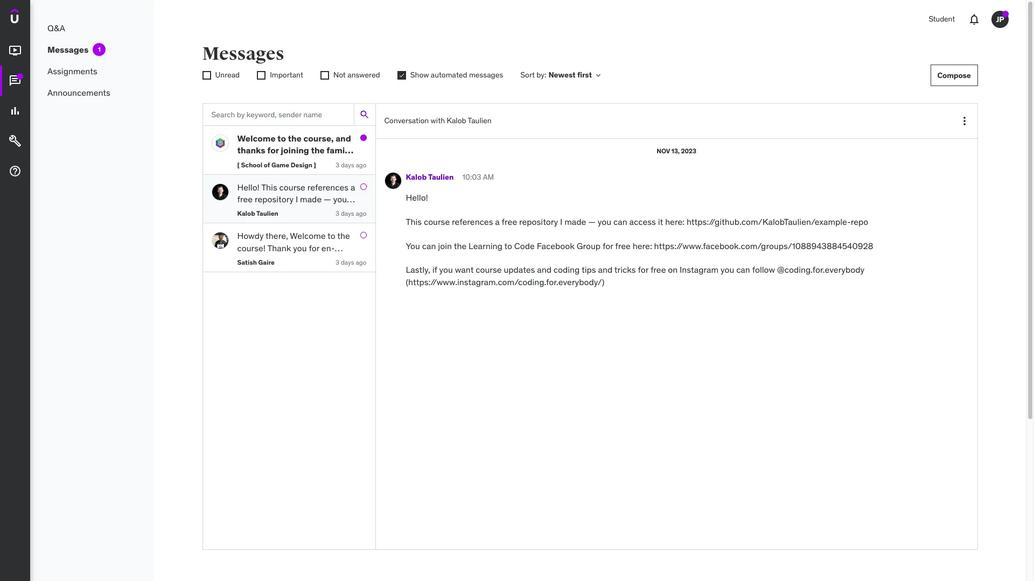 Task type: describe. For each thing, give the bounding box(es) containing it.
with
[[431, 116, 445, 126]]

1 vertical spatial taulien
[[428, 173, 454, 182]]

answered
[[348, 70, 380, 80]]

medium image
[[9, 74, 22, 87]]

on
[[668, 265, 678, 276]]

conversation actions image
[[958, 115, 971, 128]]

announcements link
[[30, 82, 154, 103]]

xsmall image for important
[[257, 71, 266, 80]]

compose
[[938, 70, 971, 80]]

1
[[98, 45, 101, 53]]

satish
[[237, 259, 257, 267]]

(https://www.instagram.com/coding.for.everybody/)
[[406, 277, 605, 288]]

code
[[514, 241, 535, 251]]

i
[[560, 216, 563, 227]]

2 xsmall image from the left
[[397, 71, 406, 80]]

0 horizontal spatial messages
[[47, 44, 89, 55]]

days for kalob taulien
[[341, 210, 354, 218]]

—
[[588, 216, 596, 227]]

am
[[483, 173, 494, 182]]

xsmall image for unread
[[202, 71, 211, 80]]

tricks
[[615, 265, 636, 276]]

by:
[[537, 70, 547, 80]]

gaire
[[258, 259, 275, 267]]

show automated messages
[[410, 70, 503, 80]]

important
[[270, 70, 303, 80]]

1 vertical spatial free
[[616, 241, 631, 251]]

3 medium image from the top
[[9, 135, 22, 148]]

assignments
[[47, 66, 97, 76]]

2 vertical spatial kalob
[[237, 210, 255, 218]]

https://www.facebook.com/groups/1088943884540928
[[654, 241, 874, 251]]

[ school of game design ]
[[237, 161, 316, 169]]

references
[[452, 216, 493, 227]]

hello! this course references a free repository i made — you can access it here: https://github.com/kalobtaulien/example-repo you can join the learning to code facebook group for free here: https://www.facebook.com/groups/1088943884540928 lastly, if you want course updates and coding tips and tricks for free on instagram you can follow @coding.for.everybody (https://www.instagram.com/coding.for.everybody/)
[[406, 192, 874, 288]]

1 horizontal spatial you
[[598, 216, 612, 227]]

]
[[314, 161, 316, 169]]

it
[[658, 216, 663, 227]]

lastly,
[[406, 265, 430, 276]]

notifications image
[[968, 13, 981, 26]]

assignments link
[[30, 60, 154, 82]]

join
[[438, 241, 452, 251]]

4 medium image from the top
[[9, 165, 22, 178]]

[
[[237, 161, 240, 169]]

xsmall image for not answered
[[321, 71, 329, 80]]

newest
[[549, 70, 576, 80]]

1 vertical spatial can
[[422, 241, 436, 251]]

3 for kalob taulien
[[336, 210, 339, 218]]

student link
[[923, 6, 962, 32]]

to
[[505, 241, 512, 251]]

q&a link
[[30, 17, 154, 39]]

you have alerts image
[[1003, 11, 1009, 17]]

instagram
[[680, 265, 719, 276]]

ago for satish gaire
[[356, 259, 367, 267]]

3 for [ school of game design ]
[[336, 161, 339, 169]]

satish gaire
[[237, 259, 275, 267]]

kalob taulien link
[[406, 173, 454, 183]]

updates
[[504, 265, 535, 276]]

this
[[406, 216, 422, 227]]

sort by: newest first
[[521, 70, 592, 80]]

learning
[[469, 241, 503, 251]]

https://github.com/kalobtaulien/example-
[[687, 216, 851, 227]]

facebook
[[537, 241, 575, 251]]

3 for satish gaire
[[336, 259, 339, 267]]

a
[[495, 216, 500, 227]]

unread
[[215, 70, 240, 80]]

ago for [ school of game design ]
[[356, 161, 367, 169]]

0 vertical spatial can
[[614, 216, 628, 227]]

0 horizontal spatial taulien
[[256, 210, 278, 218]]

0 vertical spatial for
[[603, 241, 613, 251]]

repository
[[519, 216, 558, 227]]

announcements
[[47, 87, 110, 98]]

tips
[[582, 265, 596, 276]]

of
[[264, 161, 270, 169]]

you
[[406, 241, 420, 251]]

13,
[[672, 147, 680, 155]]

0 horizontal spatial you
[[439, 265, 453, 276]]

group
[[577, 241, 601, 251]]

1 horizontal spatial here:
[[666, 216, 685, 227]]

school
[[241, 161, 262, 169]]

1 horizontal spatial for
[[638, 265, 649, 276]]

q&a
[[47, 23, 65, 33]]

3 days ago for [ school of game design ]
[[336, 161, 367, 169]]



Task type: locate. For each thing, give the bounding box(es) containing it.
1 days from the top
[[341, 161, 354, 169]]

xsmall image left show
[[397, 71, 406, 80]]

xsmall image left the 'unread'
[[202, 71, 211, 80]]

for right 'group'
[[603, 241, 613, 251]]

0 horizontal spatial course
[[424, 216, 450, 227]]

jp link
[[988, 6, 1014, 32]]

access
[[630, 216, 656, 227]]

3 3 days ago from the top
[[336, 259, 367, 267]]

if
[[433, 265, 437, 276]]

Search by keyword, sender name text field
[[203, 104, 354, 126]]

compose link
[[931, 65, 978, 86]]

3 days ago for kalob taulien
[[336, 210, 367, 218]]

1 horizontal spatial course
[[476, 265, 502, 276]]

0 horizontal spatial for
[[603, 241, 613, 251]]

udemy image
[[11, 9, 60, 27]]

ago
[[356, 161, 367, 169], [356, 210, 367, 218], [356, 259, 367, 267]]

made
[[565, 216, 586, 227]]

xsmall image
[[202, 71, 211, 80], [257, 71, 266, 80], [321, 71, 329, 80]]

10:03
[[463, 173, 481, 182]]

1 3 from the top
[[336, 161, 339, 169]]

student
[[929, 14, 955, 24]]

here: down the access
[[633, 241, 652, 251]]

0 vertical spatial ago
[[356, 161, 367, 169]]

1 vertical spatial ago
[[356, 210, 367, 218]]

repo
[[851, 216, 869, 227]]

kalob taulien up the hello!
[[406, 173, 454, 182]]

2 vertical spatial days
[[341, 259, 354, 267]]

and
[[537, 265, 552, 276], [598, 265, 613, 276]]

xsmall image left the important
[[257, 71, 266, 80]]

2 horizontal spatial taulien
[[468, 116, 492, 126]]

nov
[[657, 147, 670, 155]]

automated
[[431, 70, 467, 80]]

you
[[598, 216, 612, 227], [439, 265, 453, 276], [721, 265, 735, 276]]

3
[[336, 161, 339, 169], [336, 210, 339, 218], [336, 259, 339, 267]]

coding
[[554, 265, 580, 276]]

can left follow
[[737, 265, 750, 276]]

conversation with kalob taulien
[[384, 116, 492, 126]]

0 horizontal spatial kalob taulien
[[237, 210, 278, 218]]

3 days from the top
[[341, 259, 354, 267]]

1 vertical spatial for
[[638, 265, 649, 276]]

design
[[291, 161, 312, 169]]

3 xsmall image from the left
[[321, 71, 329, 80]]

@coding.for.everybody
[[778, 265, 865, 276]]

follow
[[753, 265, 775, 276]]

game
[[272, 161, 289, 169]]

1 xsmall image from the left
[[594, 71, 603, 80]]

sort
[[521, 70, 535, 80]]

kalob
[[447, 116, 466, 126], [406, 173, 427, 182], [237, 210, 255, 218]]

for
[[603, 241, 613, 251], [638, 265, 649, 276]]

2 days from the top
[[341, 210, 354, 218]]

2 horizontal spatial you
[[721, 265, 735, 276]]

1 horizontal spatial xsmall image
[[594, 71, 603, 80]]

2 vertical spatial can
[[737, 265, 750, 276]]

you right —
[[598, 216, 612, 227]]

0 horizontal spatial xsmall image
[[202, 71, 211, 80]]

2 horizontal spatial free
[[651, 265, 666, 276]]

3 ago from the top
[[356, 259, 367, 267]]

xsmall image right first
[[594, 71, 603, 80]]

nov 13, 2023
[[657, 147, 697, 155]]

2 horizontal spatial xsmall image
[[321, 71, 329, 80]]

0 vertical spatial course
[[424, 216, 450, 227]]

10:03 am
[[463, 173, 494, 182]]

1 vertical spatial 3 days ago
[[336, 210, 367, 218]]

taulien
[[468, 116, 492, 126], [428, 173, 454, 182], [256, 210, 278, 218]]

2 vertical spatial 3 days ago
[[336, 259, 367, 267]]

1 horizontal spatial taulien
[[428, 173, 454, 182]]

course up '(https://www.instagram.com/coding.for.everybody/)'
[[476, 265, 502, 276]]

can
[[614, 216, 628, 227], [422, 241, 436, 251], [737, 265, 750, 276]]

0 horizontal spatial can
[[422, 241, 436, 251]]

xsmall image left the not
[[321, 71, 329, 80]]

kalob up satish
[[237, 210, 255, 218]]

hello!
[[406, 192, 428, 203]]

taulien left 10:03
[[428, 173, 454, 182]]

2 vertical spatial taulien
[[256, 210, 278, 218]]

0 horizontal spatial xsmall image
[[397, 71, 406, 80]]

2 horizontal spatial kalob
[[447, 116, 466, 126]]

0 vertical spatial here:
[[666, 216, 685, 227]]

search image
[[359, 109, 370, 120]]

and right tips
[[598, 265, 613, 276]]

not answered
[[333, 70, 380, 80]]

1 ago from the top
[[356, 161, 367, 169]]

1 vertical spatial here:
[[633, 241, 652, 251]]

2 3 from the top
[[336, 210, 339, 218]]

1 horizontal spatial xsmall image
[[257, 71, 266, 80]]

medium image
[[9, 44, 22, 57], [9, 105, 22, 118], [9, 135, 22, 148], [9, 165, 22, 178]]

1 medium image from the top
[[9, 44, 22, 57]]

3 3 from the top
[[336, 259, 339, 267]]

1 horizontal spatial messages
[[202, 43, 284, 65]]

1 horizontal spatial can
[[614, 216, 628, 227]]

2 vertical spatial 3
[[336, 259, 339, 267]]

kalob taulien
[[406, 173, 454, 182], [237, 210, 278, 218]]

free up the tricks
[[616, 241, 631, 251]]

0 vertical spatial days
[[341, 161, 354, 169]]

messages up the 'unread'
[[202, 43, 284, 65]]

1 horizontal spatial and
[[598, 265, 613, 276]]

0 vertical spatial free
[[502, 216, 517, 227]]

0 horizontal spatial free
[[502, 216, 517, 227]]

xsmall image
[[594, 71, 603, 80], [397, 71, 406, 80]]

you right if
[[439, 265, 453, 276]]

1 vertical spatial kalob taulien
[[237, 210, 278, 218]]

2023
[[681, 147, 697, 155]]

taulien down of
[[256, 210, 278, 218]]

2 medium image from the top
[[9, 105, 22, 118]]

2 ago from the top
[[356, 210, 367, 218]]

free
[[502, 216, 517, 227], [616, 241, 631, 251], [651, 265, 666, 276]]

kalob right with
[[447, 116, 466, 126]]

show
[[410, 70, 429, 80]]

want
[[455, 265, 474, 276]]

messages up assignments
[[47, 44, 89, 55]]

for right the tricks
[[638, 265, 649, 276]]

0 horizontal spatial here:
[[633, 241, 652, 251]]

1 vertical spatial course
[[476, 265, 502, 276]]

jp
[[997, 14, 1005, 24]]

2 3 days ago from the top
[[336, 210, 367, 218]]

1 and from the left
[[537, 265, 552, 276]]

days for [ school of game design ]
[[341, 161, 354, 169]]

here:
[[666, 216, 685, 227], [633, 241, 652, 251]]

can left join
[[422, 241, 436, 251]]

and left 'coding'
[[537, 265, 552, 276]]

1 horizontal spatial free
[[616, 241, 631, 251]]

ago for kalob taulien
[[356, 210, 367, 218]]

free left on
[[651, 265, 666, 276]]

0 vertical spatial kalob
[[447, 116, 466, 126]]

days
[[341, 161, 354, 169], [341, 210, 354, 218], [341, 259, 354, 267]]

1 vertical spatial kalob
[[406, 173, 427, 182]]

0 vertical spatial 3 days ago
[[336, 161, 367, 169]]

2 xsmall image from the left
[[257, 71, 266, 80]]

1 horizontal spatial kalob
[[406, 173, 427, 182]]

1 3 days ago from the top
[[336, 161, 367, 169]]

messages
[[202, 43, 284, 65], [47, 44, 89, 55]]

can left the access
[[614, 216, 628, 227]]

2 horizontal spatial can
[[737, 265, 750, 276]]

2 and from the left
[[598, 265, 613, 276]]

kalob taulien up satish gaire
[[237, 210, 278, 218]]

1 vertical spatial 3
[[336, 210, 339, 218]]

first
[[578, 70, 592, 80]]

conversation
[[384, 116, 429, 126]]

kalob up the hello!
[[406, 173, 427, 182]]

you right instagram
[[721, 265, 735, 276]]

1 horizontal spatial kalob taulien
[[406, 173, 454, 182]]

1 xsmall image from the left
[[202, 71, 211, 80]]

course right this
[[424, 216, 450, 227]]

free right 'a'
[[502, 216, 517, 227]]

0 horizontal spatial and
[[537, 265, 552, 276]]

2 vertical spatial ago
[[356, 259, 367, 267]]

messages
[[469, 70, 503, 80]]

0 vertical spatial kalob taulien
[[406, 173, 454, 182]]

days for satish gaire
[[341, 259, 354, 267]]

2 vertical spatial free
[[651, 265, 666, 276]]

taulien right with
[[468, 116, 492, 126]]

the
[[454, 241, 467, 251]]

not
[[333, 70, 346, 80]]

course
[[424, 216, 450, 227], [476, 265, 502, 276]]

0 vertical spatial 3
[[336, 161, 339, 169]]

1 vertical spatial days
[[341, 210, 354, 218]]

0 vertical spatial taulien
[[468, 116, 492, 126]]

here: right it
[[666, 216, 685, 227]]

3 days ago
[[336, 161, 367, 169], [336, 210, 367, 218], [336, 259, 367, 267]]

0 horizontal spatial kalob
[[237, 210, 255, 218]]

3 days ago for satish gaire
[[336, 259, 367, 267]]



Task type: vqa. For each thing, say whether or not it's contained in the screenshot.
2nd small image from the top of the page
no



